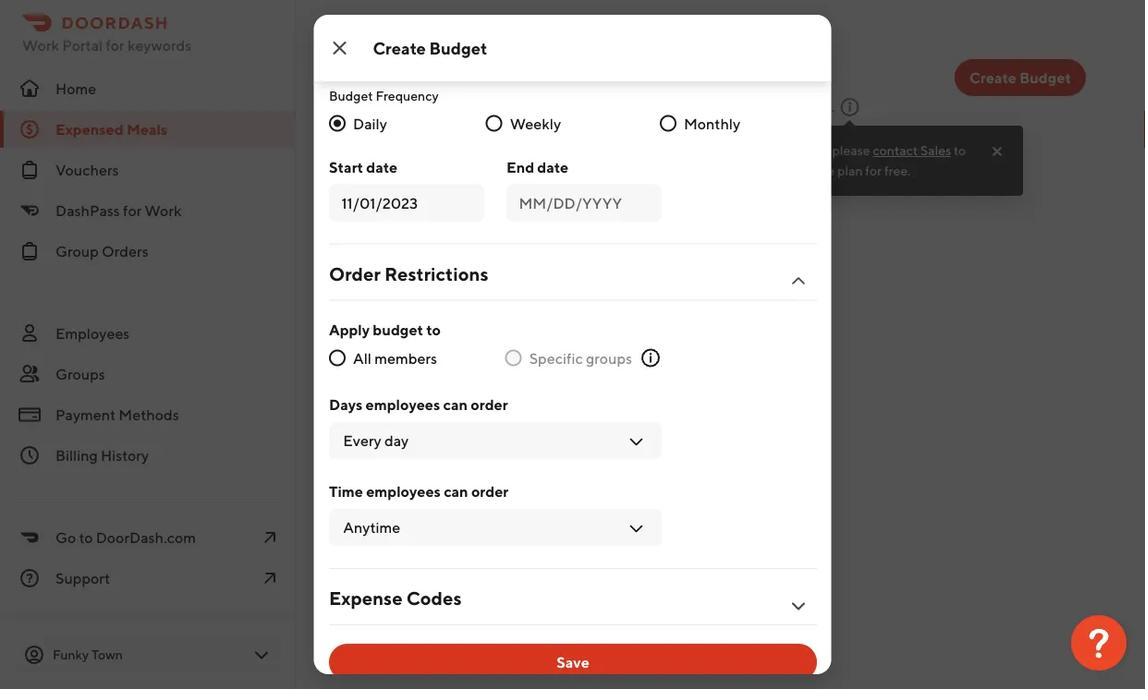 Task type: vqa. For each thing, say whether or not it's contained in the screenshot.
Close Create Budget IMAGE
yes



Task type: describe. For each thing, give the bounding box(es) containing it.
dialog containing order restrictions
[[314, 0, 832, 681]]

start date
[[329, 158, 397, 176]]

expensed meals link
[[0, 111, 296, 148]]

has
[[470, 153, 493, 170]]

weekly
[[510, 115, 561, 132]]

10
[[508, 98, 525, 115]]

2 vertical spatial for
[[123, 202, 142, 220]]

added.
[[533, 153, 579, 170]]

groups
[[586, 350, 632, 367]]

orders
[[102, 243, 149, 260]]

out
[[466, 98, 489, 115]]

support
[[55, 570, 110, 588]]

expense codes-open section button image
[[787, 595, 810, 618]]

groups link
[[0, 356, 296, 393]]

payment methods link
[[0, 397, 296, 434]]

contact
[[873, 143, 918, 158]]

groups
[[55, 366, 105, 383]]

create budget button
[[955, 59, 1086, 96]]

no
[[355, 153, 375, 170]]

budget inside 'button'
[[1020, 69, 1072, 86]]

tooltip containing to get unlimited access, please
[[676, 120, 1024, 196]]

please
[[833, 143, 871, 158]]

unlimited
[[730, 143, 786, 158]]

Start date text field
[[341, 192, 472, 214]]

to inside go to doordash.com link
[[79, 529, 93, 547]]

home
[[55, 80, 96, 98]]

history
[[101, 447, 149, 465]]

to
[[691, 143, 705, 158]]

1 vertical spatial budget
[[373, 321, 423, 338]]

End date text field
[[519, 192, 649, 214]]

daily
[[353, 115, 387, 132]]

upgrade
[[691, 163, 740, 178]]

create budget inside 'button'
[[970, 69, 1072, 86]]

close create budget image
[[329, 37, 351, 59]]

1 horizontal spatial expensed meals
[[355, 60, 573, 95]]

close section button image
[[787, 270, 810, 293]]

1 horizontal spatial expensed
[[355, 60, 488, 95]]

expense codes
[[329, 588, 461, 610]]

vouchers link
[[0, 152, 296, 189]]

portal
[[62, 37, 103, 54]]

time
[[329, 483, 363, 501]]

your
[[544, 98, 574, 115]]

dashpass for work link
[[0, 192, 296, 229]]

billing history link
[[0, 437, 296, 474]]

order for days employees can order
[[470, 396, 508, 414]]

codes
[[406, 588, 461, 610]]

0 vertical spatial order
[[378, 153, 415, 170]]

create inside dialog
[[373, 38, 426, 58]]

end
[[506, 158, 534, 176]]

to left an at top right
[[743, 163, 755, 178]]

sales
[[921, 143, 952, 158]]

0 vertical spatial budget
[[418, 153, 467, 170]]

all members
[[353, 350, 437, 367]]

0 horizontal spatial expensed
[[55, 121, 124, 138]]

can for time employees can order
[[444, 483, 468, 501]]

monthly
[[684, 115, 740, 132]]

payment
[[55, 406, 116, 424]]

order restrictions
[[329, 263, 488, 285]]

to right sales
[[954, 143, 966, 158]]

group orders link
[[0, 233, 296, 270]]

restrictions
[[384, 263, 488, 285]]

go
[[55, 529, 76, 547]]

date for start date
[[366, 158, 397, 176]]

apply budget to
[[329, 321, 440, 338]]

contact sales link
[[873, 141, 952, 160]]

home link
[[0, 70, 296, 107]]

members
[[374, 350, 437, 367]]

order for time employees can order
[[471, 483, 508, 501]]

budget frequency
[[329, 88, 438, 103]]

save button
[[329, 644, 817, 681]]



Task type: locate. For each thing, give the bounding box(es) containing it.
budget type option group
[[329, 35, 662, 64]]

dialog
[[314, 0, 832, 681]]

for right plan
[[866, 163, 882, 178]]

open resource center image
[[1072, 616, 1127, 671]]

0 horizontal spatial of
[[492, 98, 505, 115]]

date right end
[[537, 158, 568, 176]]

type
[[375, 10, 402, 25]]

1 vertical spatial meals
[[127, 121, 167, 138]]

an
[[757, 163, 772, 178]]

0 vertical spatial can
[[443, 396, 467, 414]]

1 vertical spatial can
[[444, 483, 468, 501]]

allotted
[[577, 98, 629, 115]]

create up close tooltip image
[[970, 69, 1017, 86]]

Daily radio
[[329, 115, 345, 132]]

budget type
[[329, 10, 402, 25]]

go to doordash.com link
[[0, 520, 296, 557]]

to
[[954, 143, 966, 158], [743, 163, 755, 178], [426, 321, 440, 338], [79, 529, 93, 547]]

1 horizontal spatial create
[[970, 69, 1017, 86]]

1 vertical spatial order
[[470, 396, 508, 414]]

employees for days
[[365, 396, 440, 414]]

close tooltip image
[[990, 144, 1005, 159]]

meals up vouchers 'link'
[[127, 121, 167, 138]]

access,
[[788, 143, 830, 158]]

plan
[[838, 163, 863, 178]]

create down the type
[[373, 38, 426, 58]]

1 vertical spatial expensed
[[55, 121, 124, 138]]

recurring
[[382, 42, 442, 57]]

expensed meals up 1
[[355, 60, 573, 95]]

1 of from the left
[[492, 98, 505, 115]]

budget
[[418, 153, 467, 170], [373, 321, 423, 338]]

0 vertical spatial meals
[[493, 60, 573, 95]]

1 vertical spatial work
[[145, 202, 182, 220]]

to up members
[[426, 321, 440, 338]]

budget up "all members"
[[373, 321, 423, 338]]

vouchers.
[[771, 98, 835, 115]]

date
[[366, 158, 397, 176], [537, 158, 568, 176]]

0 vertical spatial expensed meals
[[355, 60, 573, 95]]

2 employees from the top
[[366, 483, 440, 501]]

1
[[457, 98, 463, 115]]

vouchers
[[55, 161, 119, 179]]

2 date from the left
[[537, 158, 568, 176]]

employees
[[55, 325, 130, 343]]

0 vertical spatial create budget
[[373, 38, 488, 58]]

specific
[[529, 350, 583, 367]]

you've
[[355, 98, 400, 115]]

Weekly radio
[[486, 115, 502, 132]]

employees link
[[0, 315, 296, 352]]

dashpass for work
[[55, 202, 182, 220]]

meals
[[700, 98, 739, 115]]

free.
[[885, 163, 911, 178]]

expensed meals up vouchers
[[55, 121, 167, 138]]

0 vertical spatial create
[[373, 38, 426, 58]]

group
[[55, 243, 99, 260]]

create budget inside dialog
[[373, 38, 488, 58]]

Recurring button
[[329, 35, 495, 64]]

1 horizontal spatial meals
[[493, 60, 573, 95]]

for right portal
[[106, 37, 125, 54]]

for
[[106, 37, 125, 54], [866, 163, 882, 178], [123, 202, 142, 220]]

0 horizontal spatial date
[[366, 158, 397, 176]]

time employees can order
[[329, 483, 508, 501]]

enterprise
[[774, 163, 835, 178]]

date for end date
[[537, 158, 568, 176]]

expensed
[[632, 98, 697, 115]]

create budget
[[373, 38, 488, 58], [970, 69, 1072, 86]]

1 horizontal spatial create budget
[[970, 69, 1072, 86]]

1 employees from the top
[[365, 396, 440, 414]]

start
[[329, 158, 363, 176]]

all
[[353, 350, 371, 367]]

employees for time
[[366, 483, 440, 501]]

to upgrade to an enterprise plan for free.
[[691, 143, 966, 178]]

payment methods
[[55, 406, 179, 424]]

frequency
[[375, 88, 438, 103]]

work
[[22, 37, 59, 54], [145, 202, 182, 220]]

days
[[329, 396, 362, 414]]

meals
[[493, 60, 573, 95], [127, 121, 167, 138]]

0 horizontal spatial expensed meals
[[55, 121, 167, 138]]

go to doordash.com
[[55, 529, 196, 547]]

create inside 'button'
[[970, 69, 1017, 86]]

specific groups
[[529, 350, 632, 367]]

no order budget has been added.
[[355, 153, 579, 170]]

1 date from the left
[[366, 158, 397, 176]]

end date
[[506, 158, 568, 176]]

you've created 1 out of 10 of your allotted expensed meals and vouchers.
[[355, 98, 835, 115]]

1 horizontal spatial work
[[145, 202, 182, 220]]

employees right the time
[[366, 483, 440, 501]]

None button
[[484, 35, 662, 64]]

0 vertical spatial for
[[106, 37, 125, 54]]

dashpass
[[55, 202, 120, 220]]

1 vertical spatial expensed meals
[[55, 121, 167, 138]]

order
[[329, 263, 380, 285]]

1 vertical spatial for
[[866, 163, 882, 178]]

employees down members
[[365, 396, 440, 414]]

date right start
[[366, 158, 397, 176]]

apply
[[329, 321, 369, 338]]

group orders
[[55, 243, 149, 260]]

budget
[[329, 10, 373, 25], [430, 38, 488, 58], [1020, 69, 1072, 86], [329, 88, 373, 103]]

budget left has
[[418, 153, 467, 170]]

All members radio
[[329, 350, 345, 367]]

order
[[378, 153, 415, 170], [470, 396, 508, 414], [471, 483, 508, 501]]

expensed up "created"
[[355, 60, 488, 95]]

2 can from the top
[[444, 483, 468, 501]]

of left 10
[[492, 98, 505, 115]]

expensed up vouchers
[[55, 121, 124, 138]]

0 horizontal spatial work
[[22, 37, 59, 54]]

days employees can order
[[329, 396, 508, 414]]

create
[[373, 38, 426, 58], [970, 69, 1017, 86]]

1 vertical spatial create budget
[[970, 69, 1072, 86]]

1 horizontal spatial date
[[537, 158, 568, 176]]

billing
[[55, 447, 98, 465]]

for inside to upgrade to an enterprise plan for free.
[[866, 163, 882, 178]]

support link
[[0, 560, 296, 597]]

get
[[707, 143, 727, 158]]

work inside dashpass for work link
[[145, 202, 182, 220]]

can
[[443, 396, 467, 414], [444, 483, 468, 501]]

to inside dialog
[[426, 321, 440, 338]]

keywords
[[128, 37, 192, 54]]

work up group orders link
[[145, 202, 182, 220]]

create budget down the type
[[373, 38, 488, 58]]

to get unlimited access, please contact sales
[[691, 143, 952, 158]]

0 vertical spatial expensed
[[355, 60, 488, 95]]

0 horizontal spatial meals
[[127, 121, 167, 138]]

methods
[[119, 406, 179, 424]]

2 of from the left
[[527, 98, 541, 115]]

tooltip
[[676, 120, 1024, 196]]

billing history
[[55, 447, 149, 465]]

expense
[[329, 588, 402, 610]]

created
[[403, 98, 454, 115]]

been
[[496, 153, 530, 170]]

0 horizontal spatial create budget
[[373, 38, 488, 58]]

expensed meals
[[355, 60, 573, 95], [55, 121, 167, 138]]

save
[[556, 654, 589, 672]]

0 vertical spatial employees
[[365, 396, 440, 414]]

can for days employees can order
[[443, 396, 467, 414]]

doordash.com
[[96, 529, 196, 547]]

1 can from the top
[[443, 396, 467, 414]]

Specific groups radio
[[505, 350, 522, 367]]

to right go
[[79, 529, 93, 547]]

and
[[742, 98, 768, 115]]

Monthly radio
[[660, 115, 676, 132]]

0 vertical spatial work
[[22, 37, 59, 54]]

1 vertical spatial employees
[[366, 483, 440, 501]]

0 horizontal spatial create
[[373, 38, 426, 58]]

for up orders
[[123, 202, 142, 220]]

1 horizontal spatial of
[[527, 98, 541, 115]]

work portal for keywords
[[22, 37, 192, 54]]

2 vertical spatial order
[[471, 483, 508, 501]]

meals up 10
[[493, 60, 573, 95]]

of right 10
[[527, 98, 541, 115]]

1 vertical spatial create
[[970, 69, 1017, 86]]

work left portal
[[22, 37, 59, 54]]

create budget up close tooltip image
[[970, 69, 1072, 86]]

of
[[492, 98, 505, 115], [527, 98, 541, 115]]



